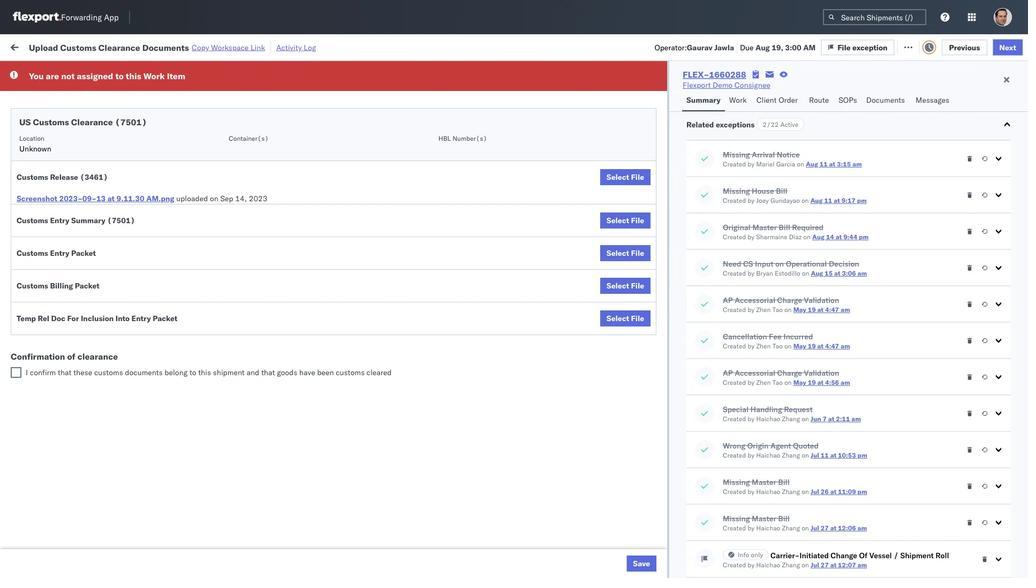 Task type: describe. For each thing, give the bounding box(es) containing it.
(7501) for us customs clearance (7501)
[[115, 117, 147, 128]]

2 that from the left
[[261, 368, 275, 377]]

account
[[552, 555, 580, 565]]

into
[[116, 314, 130, 323]]

1 schedule from the top
[[25, 107, 56, 116]]

previous
[[950, 42, 981, 52]]

on inside original master bill required created by sharmaine diaz on aug 14 at 9:44 pm
[[804, 233, 811, 241]]

0 vertical spatial to
[[115, 71, 124, 81]]

5 ceau7522281, from the top
[[702, 201, 757, 211]]

on inside the special handling request created by haichao zhang on jun 7 at 2:11 am
[[802, 415, 809, 423]]

abcd1234560
[[702, 414, 755, 423]]

wrong
[[723, 441, 746, 451]]

bill for missing house bill created by joey gundayao on aug 11 at 9:17 pm
[[776, 186, 788, 196]]

from inside "schedule pickup from rotterdam, netherlands"
[[83, 384, 99, 394]]

container
[[702, 83, 731, 91]]

4 gvcu5265864 from the top
[[702, 508, 755, 517]]

created inside original master bill required created by sharmaine diaz on aug 14 at 9:44 pm
[[723, 233, 746, 241]]

roll
[[936, 551, 950, 560]]

ca for schedule pickup from los angeles, ca button for ceau7522281, hlxu6269489, hlxu8034992
[[146, 130, 157, 140]]

2 abcdefg78456546 from the top
[[777, 272, 849, 282]]

5 gvcu5265864 from the top
[[702, 532, 755, 541]]

2 flex-2130387 from the top
[[628, 390, 684, 400]]

operator:
[[655, 42, 687, 52]]

1 lhuu7894563, uetu5238478 from the top
[[702, 249, 812, 258]]

activity log button
[[276, 41, 316, 54]]

created inside the cancellation fee incurred created by zhen tao on may 19 at 4:47 am
[[723, 342, 746, 350]]

confirm
[[30, 368, 56, 377]]

aug inside the missing house bill created by joey gundayao on aug 11 at 9:17 pm
[[811, 197, 823, 205]]

gaurav jawla for schedule pickup from los angeles, ca
[[919, 131, 964, 140]]

snoozed
[[222, 66, 247, 74]]

ca for "confirm pickup from los angeles, ca" button
[[142, 296, 152, 305]]

6 test123456 from the top
[[777, 225, 822, 235]]

origin inside wrong origin agent quoted created by haichao zhang on jul 11 at 10:53 pm
[[748, 441, 769, 451]]

agent
[[771, 441, 792, 451]]

1 test123456 from the top
[[777, 107, 822, 117]]

at inside 'need cs input on operational decision created by bryan estodillo on aug 15 at 3:06 am'
[[835, 270, 841, 278]]

4 1846748 from the top
[[651, 178, 684, 188]]

6 ceau7522281, from the top
[[702, 225, 757, 234]]

1 uetu5238478 from the top
[[760, 249, 812, 258]]

on inside ap accessorial charge validation created by zhen tao on may 19 at 4:47 am
[[785, 306, 792, 314]]

23, for 2023
[[251, 367, 263, 376]]

you are not assigned to this work item
[[29, 71, 186, 81]]

pickup for schedule pickup from los angeles, ca button related to lhuu7894563, uetu5238478
[[58, 248, 81, 258]]

karl
[[589, 555, 603, 565]]

from up (3461)
[[83, 154, 99, 163]]

inclusion
[[81, 314, 114, 323]]

4 ceau7522281, hlxu6269489, hlxu8034992 from the top
[[702, 178, 869, 187]]

select for customs entry summary (7501)
[[607, 216, 630, 225]]

jul inside wrong origin agent quoted created by haichao zhang on jul 11 at 10:53 pm
[[811, 452, 820, 460]]

consignee inside button
[[497, 88, 528, 96]]

2 nyku9743990 from the top
[[702, 484, 755, 494]]

upload for upload customs clearance documents copy workspace link
[[29, 42, 58, 53]]

original
[[723, 223, 751, 232]]

2 2:59 am edt, nov 5, 2022 from the top
[[183, 131, 277, 140]]

uploaded
[[176, 194, 208, 203]]

schedule pickup from los angeles, ca for msdu7304509
[[25, 343, 157, 352]]

3 nyku9743990 from the top
[[702, 555, 755, 564]]

- right choi
[[970, 367, 975, 376]]

2 1889466 from the top
[[651, 272, 684, 282]]

haichao for missing master bill created by haichao zhang on jul 27 at 12:06 am
[[757, 525, 781, 533]]

1 2130387 from the top
[[651, 367, 684, 376]]

am up uploaded
[[201, 155, 213, 164]]

schedule delivery appointment link for second schedule delivery appointment button
[[25, 177, 132, 188]]

at inside missing master bill created by haichao zhang on jul 26 at 11:09 pm
[[831, 488, 837, 496]]

am right 3:00
[[804, 42, 816, 52]]

arrival
[[752, 150, 775, 159]]

aug left 19,
[[756, 42, 770, 52]]

from down us customs clearance (7501)
[[83, 130, 99, 140]]

at inside wrong origin agent quoted created by haichao zhang on jul 11 at 10:53 pm
[[831, 452, 837, 460]]

select file for customs entry packet
[[607, 249, 645, 258]]

zhen for ap accessorial charge validation created by zhen tao on may 19 at 4:56 am
[[757, 379, 771, 387]]

file for customs release (3461)
[[631, 173, 645, 182]]

may for ap accessorial charge validation created by zhen tao on may 19 at 4:47 am
[[794, 306, 807, 314]]

customs up 'customs billing packet' on the left
[[17, 249, 48, 258]]

upload for upload customs clearance documents
[[25, 225, 49, 234]]

1 hlxu6269489, from the top
[[759, 107, 814, 117]]

2 maeu9408431 from the top
[[777, 390, 831, 400]]

number(s)
[[453, 134, 487, 142]]

2 schedule delivery appointment button from the top
[[25, 177, 132, 189]]

3 2:59 from the top
[[183, 155, 199, 164]]

schedule pickup from rotterdam, netherlands link
[[25, 384, 163, 405]]

mbl/mawb numbers button
[[771, 85, 903, 96]]

5 ceau7522281, hlxu6269489, hlxu8034992 from the top
[[702, 201, 869, 211]]

file for customs billing packet
[[631, 281, 645, 291]]

missing master bill created by haichao zhang on jul 27 at 12:06 am
[[723, 514, 868, 533]]

container numbers
[[702, 83, 731, 100]]

by inside missing master bill created by haichao zhang on jul 27 at 12:06 am
[[748, 525, 755, 533]]

2 flex-1846748 from the top
[[628, 131, 684, 140]]

required
[[793, 223, 824, 232]]

workspace
[[211, 43, 249, 52]]

haichao inside wrong origin agent quoted created by haichao zhang on jul 11 at 10:53 pm
[[757, 452, 781, 460]]

next button
[[994, 39, 1023, 55]]

4 schedule from the top
[[25, 178, 56, 187]]

3 schedule pickup from los angeles, ca link from the top
[[25, 201, 157, 211]]

am inside ap accessorial charge validation created by zhen tao on may 19 at 4:47 am
[[841, 306, 851, 314]]

1 maeu9408431 from the top
[[777, 367, 831, 376]]

27 inside missing master bill created by haichao zhang on jul 27 at 12:06 am
[[821, 525, 829, 533]]

pm for 7:00
[[201, 296, 213, 305]]

6 hlxu8034992 from the top
[[816, 225, 869, 234]]

omkar for ceau7522281, hlxu6269489, hlxu8034992
[[919, 155, 942, 164]]

schedule pickup from los angeles, ca for lhuu7894563, uetu5238478
[[25, 248, 157, 258]]

pm inside original master bill required created by sharmaine diaz on aug 14 at 9:44 pm
[[860, 233, 869, 241]]

zhen for ap accessorial charge validation created by zhen tao on may 19 at 4:47 am
[[757, 306, 771, 314]]

master for missing master bill created by haichao zhang on jul 26 at 11:09 pm
[[752, 478, 777, 487]]

diaz
[[790, 233, 802, 241]]

at inside ap accessorial charge validation created by zhen tao on may 19 at 4:47 am
[[818, 306, 824, 314]]

customs up status at the left
[[60, 42, 96, 53]]

11 for missing arrival notice
[[820, 160, 828, 168]]

3 2130387 from the top
[[651, 437, 684, 447]]

you
[[29, 71, 44, 81]]

by inside wrong origin agent quoted created by haichao zhang on jul 11 at 10:53 pm
[[748, 452, 755, 460]]

omkar for lhuu7894563, uetu5238478
[[919, 296, 942, 305]]

at left risk on the left
[[217, 42, 224, 51]]

summary inside button
[[687, 95, 721, 105]]

ap accessorial charge validation created by zhen tao on may 19 at 4:47 am
[[723, 296, 851, 314]]

am inside 'need cs input on operational decision created by bryan estodillo on aug 15 at 3:06 am'
[[858, 270, 868, 278]]

- left karl
[[582, 555, 587, 565]]

select file button for customs entry summary (7501)
[[601, 213, 651, 229]]

3 flex-1889466 from the top
[[628, 296, 684, 305]]

from inside button
[[79, 296, 95, 305]]

5 maeu9408431 from the top
[[777, 532, 831, 541]]

created inside wrong origin agent quoted created by haichao zhang on jul 11 at 10:53 pm
[[723, 452, 746, 460]]

8 schedule from the top
[[25, 343, 56, 352]]

at inside ap accessorial charge validation created by zhen tao on may 19 at 4:56 am
[[818, 379, 824, 387]]

2 5, from the top
[[250, 131, 257, 140]]

screenshot 2023-09-13 at 9.11.30 am.png link
[[17, 193, 174, 204]]

mariel
[[757, 160, 775, 168]]

delivery for ceau7522281, hlxu6269489, hlxu8034992
[[58, 107, 86, 116]]

schedule delivery appointment for third schedule delivery appointment button from the top
[[25, 272, 132, 281]]

aug 11 at 9:17 pm button
[[811, 197, 867, 205]]

customs up screenshot
[[17, 173, 48, 182]]

sops
[[839, 95, 858, 105]]

3 gvcu5265864 from the top
[[702, 437, 755, 447]]

am down of
[[858, 562, 868, 570]]

at inside the missing house bill created by joey gundayao on aug 11 at 9:17 pm
[[834, 197, 841, 205]]

2 lhuu7894563, uetu5238478 from the top
[[702, 272, 812, 282]]

4:56
[[826, 379, 840, 387]]

3 lhuu7894563, from the top
[[702, 296, 758, 305]]

due aug 19, 3:00 am
[[740, 42, 816, 52]]

created inside 'need cs input on operational decision created by bryan estodillo on aug 15 at 3:06 am'
[[723, 270, 746, 278]]

1 customs from the left
[[94, 368, 123, 377]]

6 flex-1846748 from the top
[[628, 225, 684, 235]]

operational
[[786, 259, 828, 268]]

ocean fcl for first schedule delivery appointment button from the bottom of the page
[[349, 367, 386, 376]]

clearance for upload customs clearance documents
[[83, 225, 117, 234]]

am left sep
[[201, 202, 213, 211]]

select file for customs entry summary (7501)
[[607, 216, 645, 225]]

schedule pickup from rotterdam, netherlands
[[25, 384, 139, 405]]

fcl for first schedule delivery appointment button from the bottom of the page
[[372, 367, 386, 376]]

by inside ap accessorial charge validation created by zhen tao on may 19 at 4:56 am
[[748, 379, 755, 387]]

3 ceau7522281, hlxu6269489, hlxu8034992 from the top
[[702, 154, 869, 164]]

from up customs entry summary (7501) at the top
[[83, 201, 99, 211]]

initiated
[[800, 551, 829, 560]]

at inside the special handling request created by haichao zhang on jun 7 at 2:11 am
[[829, 415, 835, 423]]

by inside 'need cs input on operational decision created by bryan estodillo on aug 15 at 3:06 am'
[[748, 270, 755, 278]]

by inside ap accessorial charge validation created by zhen tao on may 19 at 4:47 am
[[748, 306, 755, 314]]

created inside the special handling request created by haichao zhang on jun 7 at 2:11 am
[[723, 415, 746, 423]]

am down deadline
[[201, 107, 213, 117]]

12 by from the top
[[748, 562, 755, 570]]

3 uetu5238478 from the top
[[760, 296, 812, 305]]

1 1889466 from the top
[[651, 249, 684, 258]]

aug inside original master bill required created by sharmaine diaz on aug 14 at 9:44 pm
[[813, 233, 825, 241]]

on inside missing master bill created by haichao zhang on jul 26 at 11:09 pm
[[802, 488, 809, 496]]

3 edt, from the top
[[215, 155, 232, 164]]

may for ap accessorial charge validation created by zhen tao on may 19 at 4:56 am
[[794, 379, 807, 387]]

created inside ap accessorial charge validation created by zhen tao on may 19 at 4:47 am
[[723, 306, 746, 314]]

decision
[[829, 259, 860, 268]]

los for msdu7304509 schedule pickup from los angeles, ca button
[[101, 343, 113, 352]]

4 flex-1889466 from the top
[[628, 320, 684, 329]]

missing for missing master bill created by haichao zhang on jul 26 at 11:09 pm
[[723, 478, 750, 487]]

by inside the missing house bill created by joey gundayao on aug 11 at 9:17 pm
[[748, 197, 755, 205]]

batch action
[[969, 42, 1016, 51]]

of
[[860, 551, 868, 560]]

3 schedule pickup from los angeles, ca button from the top
[[25, 201, 157, 212]]

zhen inside the cancellation fee incurred created by zhen tao on may 19 at 4:47 am
[[757, 342, 771, 350]]

clearance for us customs clearance (7501)
[[71, 117, 113, 128]]

aug 14 at 9:44 pm button
[[813, 233, 869, 241]]

on right link
[[267, 42, 275, 51]]

5 haichao from the top
[[757, 562, 781, 570]]

mode button
[[343, 85, 407, 96]]

3 flex-2130387 from the top
[[628, 437, 684, 447]]

jan
[[237, 367, 249, 376]]

snooze
[[309, 88, 330, 96]]

4 lhuu7894563, from the top
[[702, 319, 758, 329]]

1 ceau7522281, hlxu6269489, hlxu8034992 from the top
[[702, 107, 869, 117]]

entry for summary
[[50, 216, 69, 225]]

1 horizontal spatial consignee
[[735, 80, 771, 90]]

on inside wrong origin agent quoted created by haichao zhang on jul 11 at 10:53 pm
[[802, 452, 809, 460]]

jul 27 at 12:07 am button
[[811, 562, 868, 570]]

los for 3rd schedule pickup from los angeles, ca button from the bottom
[[101, 201, 113, 211]]

created inside missing master bill created by haichao zhang on jul 26 at 11:09 pm
[[723, 488, 746, 496]]

los for second schedule pickup from los angeles, ca button from the top of the page
[[101, 154, 113, 163]]

2 uetu5238478 from the top
[[760, 272, 812, 282]]

3 test123456 from the top
[[777, 155, 822, 164]]

12 created from the top
[[723, 562, 746, 570]]

on down initiated
[[802, 562, 809, 570]]

- up 'agent'
[[781, 414, 786, 423]]

2 schedule pickup from los angeles, ca link from the top
[[25, 154, 157, 164]]

angeles, for schedule pickup from los angeles, ca link related to ceau7522281, hlxu6269489, hlxu8034992
[[115, 130, 144, 140]]

select for temp rel doc for inclusion into entry packet
[[607, 314, 630, 323]]

clearance for upload customs clearance documents copy workspace link
[[98, 42, 140, 53]]

5, for 3rd schedule pickup from los angeles, ca button from the bottom
[[250, 202, 257, 211]]

operator
[[919, 88, 945, 96]]

documents inside button
[[867, 95, 906, 105]]

screenshot
[[17, 194, 57, 203]]

: for status
[[77, 66, 79, 74]]

omkar savant for lhuu7894563, uetu5238478
[[919, 296, 967, 305]]

3 schedule from the top
[[25, 154, 56, 163]]

19,
[[772, 42, 784, 52]]

jun 7 at 2:11 am button
[[811, 415, 862, 423]]

6 1846748 from the top
[[651, 225, 684, 235]]

3 2130384 from the top
[[651, 555, 684, 565]]

1 1846748 from the top
[[651, 107, 684, 117]]

los for schedule pickup from los angeles, ca button for ceau7522281, hlxu6269489, hlxu8034992
[[101, 130, 113, 140]]

0 horizontal spatial this
[[126, 71, 141, 81]]

0 horizontal spatial summary
[[71, 216, 105, 225]]

customs billing packet
[[17, 281, 100, 291]]

1 abcdefg78456546 from the top
[[777, 249, 849, 258]]

ca for schedule pickup from los angeles, ca button related to lhuu7894563, uetu5238478
[[146, 248, 157, 258]]

customs up the location
[[33, 117, 69, 128]]

7
[[823, 415, 827, 423]]

work button
[[725, 91, 753, 111]]

on inside missing arrival notice created by mariel garcia on aug 11 at 3:15 am
[[797, 160, 805, 168]]

3 1846748 from the top
[[651, 155, 684, 164]]

3 flex-1846748 from the top
[[628, 155, 684, 164]]

1 hlxu8034992 from the top
[[816, 107, 869, 117]]

due
[[740, 42, 754, 52]]

19 for ap accessorial charge validation created by zhen tao on may 19 at 4:56 am
[[808, 379, 816, 387]]

tao for ap accessorial charge validation created by zhen tao on may 19 at 4:56 am
[[773, 379, 783, 387]]

2 ceau7522281, hlxu6269489, hlxu8034992 from the top
[[702, 131, 869, 140]]

schedule delivery appointment link for first schedule delivery appointment button from the top
[[25, 106, 132, 117]]

- left 'request'
[[777, 414, 781, 423]]

2:11
[[837, 415, 851, 423]]

5 1846748 from the top
[[651, 202, 684, 211]]

2 vertical spatial packet
[[153, 314, 177, 323]]

3 2:59 am edt, nov 5, 2022 from the top
[[183, 155, 277, 164]]

4 ocean fcl from the top
[[349, 225, 386, 235]]

angeles, for schedule pickup from los angeles, ca link corresponding to msdu7304509
[[115, 343, 144, 352]]

may 19 at 4:47 am button for ap accessorial charge validation
[[794, 306, 851, 314]]

est, for dec
[[215, 296, 231, 305]]

pm inside missing master bill created by haichao zhang on jul 26 at 11:09 pm
[[858, 488, 868, 496]]

file for temp rel doc for inclusion into entry packet
[[631, 314, 645, 323]]

am.png
[[146, 194, 174, 203]]

19 inside the cancellation fee incurred created by zhen tao on may 19 at 4:47 am
[[808, 342, 816, 350]]

from down upload customs clearance documents button
[[83, 248, 99, 258]]

on inside the missing house bill created by joey gundayao on aug 11 at 9:17 pm
[[802, 197, 809, 205]]

resize handle column header for consignee
[[593, 83, 606, 579]]

are
[[46, 71, 59, 81]]

2 lhuu7894563, from the top
[[702, 272, 758, 282]]

temp
[[17, 314, 36, 323]]

info
[[738, 551, 750, 559]]

3 maeu9408431 from the top
[[777, 437, 831, 447]]

schedule pickup from los angeles, ca button for ceau7522281, hlxu6269489, hlxu8034992
[[25, 130, 157, 142]]

select file button for customs billing packet
[[601, 278, 651, 294]]

(3461)
[[80, 173, 108, 182]]

schedule inside "schedule pickup from rotterdam, netherlands"
[[25, 384, 56, 394]]

zhang for special handling request created by haichao zhang on jun 7 at 2:11 am
[[782, 415, 801, 423]]

flexport demo consignee link
[[683, 80, 771, 91]]

am inside the cancellation fee incurred created by zhen tao on may 19 at 4:47 am
[[841, 342, 851, 350]]

vessel
[[870, 551, 892, 560]]

pickup for second schedule pickup from los angeles, ca button from the top of the page
[[58, 154, 81, 163]]

log
[[304, 43, 316, 52]]

work
[[31, 39, 58, 54]]

mbl/mawb
[[777, 88, 814, 96]]

4 2130387 from the top
[[651, 508, 684, 518]]

on down operational in the right top of the page
[[803, 270, 810, 278]]

confirm for confirm delivery
[[25, 319, 52, 328]]

angeles, for confirm pickup from los angeles, ca link
[[111, 296, 140, 305]]

snoozed : no
[[222, 66, 260, 74]]

flexport. image
[[13, 12, 61, 22]]

on up estodillo
[[776, 259, 785, 268]]

am inside missing master bill created by haichao zhang on jul 27 at 12:06 am
[[858, 525, 868, 533]]

pickup for msdu7304509 schedule pickup from los angeles, ca button
[[58, 343, 81, 352]]

4 uetu5238478 from the top
[[760, 319, 812, 329]]

appointment for third schedule delivery appointment button from the top's schedule delivery appointment link
[[88, 272, 132, 281]]

1 2:59 am edt, nov 5, 2022 from the top
[[183, 107, 277, 117]]

sharmaine
[[757, 233, 788, 241]]

appointment for schedule delivery appointment link associated with second schedule delivery appointment button
[[88, 178, 132, 187]]

3 hlxu6269489, from the top
[[759, 154, 814, 164]]

confirmation of clearance
[[11, 351, 118, 362]]

2 schedule from the top
[[25, 130, 56, 140]]

batch action button
[[952, 38, 1023, 54]]

pm inside wrong origin agent quoted created by haichao zhang on jul 11 at 10:53 pm
[[858, 452, 868, 460]]

and
[[247, 368, 259, 377]]

schedule pickup from los angeles, ca for ceau7522281, hlxu6269489, hlxu8034992
[[25, 130, 157, 140]]

1 vertical spatial work
[[144, 71, 165, 81]]

work,
[[112, 66, 129, 74]]

2 edt, from the top
[[215, 131, 232, 140]]

jul inside missing master bill created by haichao zhang on jul 26 at 11:09 pm
[[811, 488, 820, 496]]

client name button
[[417, 85, 481, 96]]

2 2:59 from the top
[[183, 131, 199, 140]]

schedule pickup from los angeles, ca button for msdu7304509
[[25, 342, 157, 354]]

file for customs entry summary (7501)
[[631, 216, 645, 225]]

schedule pickup from los angeles, ca link for lhuu7894563, uetu5238478
[[25, 248, 157, 259]]

12:06
[[839, 525, 857, 533]]

4 lhuu7894563, uetu5238478 from the top
[[702, 319, 812, 329]]

3:00
[[786, 42, 802, 52]]

by inside original master bill required created by sharmaine diaz on aug 14 at 9:44 pm
[[748, 233, 755, 241]]

3 ceau7522281, from the top
[[702, 154, 757, 164]]

confirmation
[[11, 351, 65, 362]]

2 flex-1889466 from the top
[[628, 272, 684, 282]]

ready
[[81, 66, 100, 74]]

jaehyung choi - test origin age
[[919, 367, 1029, 376]]

accessorial for ap accessorial charge validation created by zhen tao on may 19 at 4:47 am
[[735, 296, 776, 305]]

5 hlxu8034992 from the top
[[816, 201, 869, 211]]



Task type: locate. For each thing, give the bounding box(es) containing it.
schedule pickup from los angeles, ca link up (3461)
[[25, 154, 157, 164]]

4 test123456 from the top
[[777, 178, 822, 188]]

5 by from the top
[[748, 306, 755, 314]]

upload up customs entry packet
[[25, 225, 49, 234]]

0 vertical spatial ap
[[723, 296, 733, 305]]

may inside ap accessorial charge validation created by zhen tao on may 19 at 4:47 am
[[794, 306, 807, 314]]

savant for ceau7522281, hlxu6269489, hlxu8034992
[[944, 155, 967, 164]]

0 vertical spatial zhen
[[757, 306, 771, 314]]

copy workspace link button
[[192, 43, 265, 52]]

2:00
[[183, 225, 199, 235]]

on inside the cancellation fee incurred created by zhen tao on may 19 at 4:47 am
[[785, 342, 792, 350]]

bill for original master bill required created by sharmaine diaz on aug 14 at 9:44 pm
[[779, 223, 791, 232]]

ca inside button
[[142, 296, 152, 305]]

customs entry packet
[[17, 249, 96, 258]]

1 vertical spatial gaurav jawla
[[919, 131, 964, 140]]

haichao inside missing master bill created by haichao zhang on jul 26 at 11:09 pm
[[757, 488, 781, 496]]

0 vertical spatial nyku9743990
[[702, 461, 755, 470]]

ocean fcl for "confirm pickup from los angeles, ca" button
[[349, 296, 386, 305]]

1 vertical spatial (7501)
[[107, 216, 135, 225]]

test123456 right "mariel"
[[777, 155, 822, 164]]

haichao
[[757, 415, 781, 423], [757, 452, 781, 460], [757, 488, 781, 496], [757, 525, 781, 533], [757, 562, 781, 570]]

2 27 from the top
[[821, 562, 829, 570]]

at inside missing master bill created by haichao zhang on jul 27 at 12:06 am
[[831, 525, 837, 533]]

on down the incurred at the right bottom of page
[[785, 342, 792, 350]]

None checkbox
[[11, 368, 21, 378]]

file
[[846, 42, 859, 51], [838, 42, 851, 52], [631, 173, 645, 182], [631, 216, 645, 225], [631, 249, 645, 258], [631, 281, 645, 291], [631, 314, 645, 323]]

mbl/mawb numbers
[[777, 88, 842, 96]]

consignee button
[[492, 85, 595, 96]]

1 vertical spatial this
[[198, 368, 211, 377]]

haichao inside missing master bill created by haichao zhang on jul 27 at 12:06 am
[[757, 525, 781, 533]]

lhuu7894563, uetu5238478 up cancellation
[[702, 319, 812, 329]]

1 edt, from the top
[[215, 107, 232, 117]]

los down inclusion
[[101, 343, 113, 352]]

missing left house
[[723, 186, 750, 196]]

2 vertical spatial 19
[[808, 379, 816, 387]]

1 2130384 from the top
[[651, 461, 684, 470]]

us customs clearance (7501)
[[19, 117, 147, 128]]

0 vertical spatial 23,
[[249, 296, 260, 305]]

only
[[751, 551, 764, 559]]

1 vertical spatial ap
[[723, 368, 733, 378]]

2 ceau7522281, from the top
[[702, 131, 757, 140]]

abcdefg78456546 down 15
[[777, 296, 849, 305]]

1846748
[[651, 107, 684, 117], [651, 131, 684, 140], [651, 155, 684, 164], [651, 178, 684, 188], [651, 202, 684, 211], [651, 225, 684, 235]]

select
[[607, 173, 630, 182], [607, 216, 630, 225], [607, 249, 630, 258], [607, 281, 630, 291], [607, 314, 630, 323]]

1 missing from the top
[[723, 150, 750, 159]]

1 vertical spatial flex-2130384
[[628, 485, 684, 494]]

zimu3048342
[[777, 461, 828, 470], [777, 485, 828, 494], [777, 555, 828, 565]]

select file button for customs release (3461)
[[601, 169, 651, 185]]

2 hlxu8034992 from the top
[[816, 131, 869, 140]]

may inside the cancellation fee incurred created by zhen tao on may 19 at 4:47 am
[[794, 342, 807, 350]]

tao down the fee
[[773, 342, 783, 350]]

2 omkar from the top
[[919, 296, 942, 305]]

pickup down confirm delivery button
[[58, 343, 81, 352]]

pickup up customs entry summary (7501) at the top
[[58, 201, 81, 211]]

from up temp rel doc for inclusion into entry packet
[[79, 296, 95, 305]]

appointment down clearance
[[88, 366, 132, 376]]

bill inside missing master bill created by haichao zhang on jul 26 at 11:09 pm
[[779, 478, 790, 487]]

4:47 inside ap accessorial charge validation created by zhen tao on may 19 at 4:47 am
[[826, 306, 840, 314]]

am inside missing arrival notice created by mariel garcia on aug 11 at 3:15 am
[[853, 160, 862, 168]]

3 hlxu8034992 from the top
[[816, 154, 869, 164]]

est, left jan
[[219, 367, 235, 376]]

summary down flexport
[[687, 95, 721, 105]]

bill up gundayao
[[776, 186, 788, 196]]

: right not
[[77, 66, 79, 74]]

11 for missing house bill
[[825, 197, 833, 205]]

(7501) down 9.11.30 at the left of the page
[[107, 216, 135, 225]]

exceptions
[[716, 120, 755, 129]]

missing inside missing master bill created by haichao zhang on jul 26 at 11:09 pm
[[723, 478, 750, 487]]

9 by from the top
[[748, 452, 755, 460]]

0 vertical spatial 11
[[820, 160, 828, 168]]

missing inside missing master bill created by haichao zhang on jul 27 at 12:06 am
[[723, 514, 750, 523]]

5 2130387 from the top
[[651, 532, 684, 541]]

pickup down us customs clearance (7501)
[[58, 130, 81, 140]]

est, for jan
[[219, 367, 235, 376]]

entry
[[50, 216, 69, 225], [50, 249, 69, 258], [132, 314, 151, 323]]

gundayao
[[771, 197, 800, 205]]

1 horizontal spatial :
[[247, 66, 249, 74]]

1 vertical spatial est,
[[215, 296, 231, 305]]

10 schedule from the top
[[25, 384, 56, 394]]

at right 13
[[108, 194, 115, 203]]

missing inside missing arrival notice created by mariel garcia on aug 11 at 3:15 am
[[723, 150, 750, 159]]

schedule delivery appointment up us customs clearance (7501)
[[25, 107, 132, 116]]

5, for second schedule pickup from los angeles, ca button from the top of the page
[[250, 155, 257, 164]]

zhang down 'request'
[[782, 415, 801, 423]]

4 hlxu8034992 from the top
[[816, 178, 869, 187]]

4 haichao from the top
[[757, 525, 781, 533]]

ca for second schedule pickup from los angeles, ca button from the top of the page
[[146, 154, 157, 163]]

appointment for first schedule delivery appointment button from the bottom of the page's schedule delivery appointment link
[[88, 366, 132, 376]]

haichao inside the special handling request created by haichao zhang on jun 7 at 2:11 am
[[757, 415, 781, 423]]

aug inside 'need cs input on operational decision created by bryan estodillo on aug 15 at 3:06 am'
[[811, 270, 824, 278]]

0 vertical spatial 2130384
[[651, 461, 684, 470]]

flex-1662119
[[628, 414, 684, 423]]

0 vertical spatial gaurav jawla
[[919, 107, 964, 117]]

confirm for confirm pickup from los angeles, ca
[[25, 296, 52, 305]]

zhang inside missing master bill created by haichao zhang on jul 27 at 12:06 am
[[782, 525, 801, 533]]

1 vertical spatial may 19 at 4:47 am button
[[794, 342, 851, 350]]

4 hlxu6269489, from the top
[[759, 178, 814, 187]]

select for customs billing packet
[[607, 281, 630, 291]]

1 horizontal spatial work
[[144, 71, 165, 81]]

ca for 3rd schedule pickup from los angeles, ca button from the bottom
[[146, 201, 157, 211]]

2 vertical spatial work
[[730, 95, 747, 105]]

est, left 9,
[[215, 225, 231, 235]]

at right 26
[[831, 488, 837, 496]]

2 vertical spatial may
[[794, 379, 807, 387]]

27 down initiated
[[821, 562, 829, 570]]

confirm inside button
[[25, 296, 52, 305]]

work inside work button
[[730, 95, 747, 105]]

2 vertical spatial flex-2130384
[[628, 555, 684, 565]]

tao inside the cancellation fee incurred created by zhen tao on may 19 at 4:47 am
[[773, 342, 783, 350]]

master down 'agent'
[[752, 478, 777, 487]]

at right 14
[[836, 233, 842, 241]]

schedule delivery appointment button up 2023-
[[25, 177, 132, 189]]

4 missing from the top
[[723, 514, 750, 523]]

1 horizontal spatial client
[[757, 95, 777, 105]]

1 vertical spatial nyku9743990
[[702, 484, 755, 494]]

2 ap from the top
[[723, 368, 733, 378]]

integration test account - karl lagerfeld
[[497, 555, 636, 565]]

11 left 3:15
[[820, 160, 828, 168]]

zimu3048342 down wrong origin agent quoted created by haichao zhang on jul 11 at 10:53 pm
[[777, 461, 828, 470]]

0 vertical spatial est,
[[215, 225, 231, 235]]

accessorial inside ap accessorial charge validation created by zhen tao on may 19 at 4:56 am
[[735, 368, 776, 378]]

3 fcl from the top
[[372, 202, 386, 211]]

select for customs entry packet
[[607, 249, 630, 258]]

customs up customs entry packet
[[51, 225, 81, 234]]

jul down quoted at bottom right
[[811, 452, 820, 460]]

1 schedule pickup from los angeles, ca from the top
[[25, 130, 157, 140]]

resize handle column header
[[164, 83, 177, 579], [290, 83, 303, 579], [330, 83, 343, 579], [404, 83, 417, 579], [479, 83, 492, 579], [593, 83, 606, 579], [684, 83, 697, 579], [758, 83, 771, 579], [901, 83, 914, 579], [975, 83, 988, 579], [1009, 83, 1022, 579]]

pickup for schedule pickup from los angeles, ca button for ceau7522281, hlxu6269489, hlxu8034992
[[58, 130, 81, 140]]

aug 11 at 3:15 am button
[[806, 160, 862, 168]]

select file button
[[601, 169, 651, 185], [601, 213, 651, 229], [601, 245, 651, 261], [601, 278, 651, 294], [601, 311, 651, 327]]

zhang down 'agent'
[[782, 452, 801, 460]]

3 gaurav jawla from the top
[[919, 178, 964, 188]]

1 ocean fcl from the top
[[349, 107, 386, 117]]

missing arrival notice created by mariel garcia on aug 11 at 3:15 am
[[723, 150, 862, 168]]

5 flex-1846748 from the top
[[628, 202, 684, 211]]

schedule pickup from los angeles, ca link for ceau7522281, hlxu6269489, hlxu8034992
[[25, 130, 157, 141]]

1 vertical spatial documents
[[867, 95, 906, 105]]

5, for first schedule delivery appointment button from the top
[[250, 107, 257, 117]]

at inside original master bill required created by sharmaine diaz on aug 14 at 9:44 pm
[[836, 233, 842, 241]]

1 may 19 at 4:47 am button from the top
[[794, 306, 851, 314]]

schedule pickup from los angeles, ca button up customs entry summary (7501) at the top
[[25, 201, 157, 212]]

1 vertical spatial zhen
[[757, 342, 771, 350]]

ca
[[146, 130, 157, 140], [146, 154, 157, 163], [146, 201, 157, 211], [146, 248, 157, 258], [142, 296, 152, 305], [146, 343, 157, 352]]

numbers inside container numbers
[[702, 92, 729, 100]]

pickup inside "schedule pickup from rotterdam, netherlands"
[[58, 384, 81, 394]]

hbl
[[439, 134, 451, 142]]

2 vertical spatial entry
[[132, 314, 151, 323]]

0 vertical spatial 27
[[821, 525, 829, 533]]

am inside the special handling request created by haichao zhang on jun 7 at 2:11 am
[[852, 415, 862, 423]]

0 vertical spatial (7501)
[[115, 117, 147, 128]]

2023-
[[59, 194, 82, 203]]

11 resize handle column header from the left
[[1009, 83, 1022, 579]]

angeles, up documents
[[115, 343, 144, 352]]

not
[[61, 71, 75, 81]]

angeles, for 2nd schedule pickup from los angeles, ca link
[[115, 154, 144, 163]]

documents inside "link"
[[119, 225, 158, 234]]

bill inside original master bill required created by sharmaine diaz on aug 14 at 9:44 pm
[[779, 223, 791, 232]]

2 vertical spatial 11
[[821, 452, 829, 460]]

1 gvcu5265864 from the top
[[702, 366, 755, 376]]

1 select file button from the top
[[601, 169, 651, 185]]

by inside missing arrival notice created by mariel garcia on aug 11 at 3:15 am
[[748, 160, 755, 168]]

validation down 15
[[805, 296, 840, 305]]

3 zhang from the top
[[782, 488, 801, 496]]

1 flex-1889466 from the top
[[628, 249, 684, 258]]

0 horizontal spatial client
[[423, 88, 440, 96]]

1 ceau7522281, from the top
[[702, 107, 757, 117]]

packet for customs entry packet
[[71, 249, 96, 258]]

4 schedule pickup from los angeles, ca from the top
[[25, 248, 157, 258]]

accessorial for ap accessorial charge validation created by zhen tao on may 19 at 4:56 am
[[735, 368, 776, 378]]

1 4:47 from the top
[[826, 306, 840, 314]]

187 on track
[[251, 42, 294, 51]]

Search Work text field
[[669, 38, 786, 54]]

2 appointment from the top
[[88, 178, 132, 187]]

lhuu7894563, uetu5238478 down the input
[[702, 272, 812, 282]]

1 vertical spatial omkar
[[919, 296, 942, 305]]

5 select file from the top
[[607, 314, 645, 323]]

2 2130387 from the top
[[651, 390, 684, 400]]

maeu9408431 down jun on the right
[[777, 437, 831, 447]]

0 vertical spatial savant
[[944, 155, 967, 164]]

estodillo
[[775, 270, 801, 278]]

from right of
[[83, 343, 99, 352]]

wrong origin agent quoted created by haichao zhang on jul 11 at 10:53 pm
[[723, 441, 868, 460]]

1 vertical spatial to
[[190, 368, 196, 377]]

documents button
[[863, 91, 912, 111]]

maeu9408431 up 'request'
[[777, 390, 831, 400]]

schedule delivery appointment for first schedule delivery appointment button from the bottom of the page
[[25, 366, 132, 376]]

2 vertical spatial clearance
[[83, 225, 117, 234]]

1 schedule pickup from los angeles, ca link from the top
[[25, 130, 157, 141]]

at inside the cancellation fee incurred created by zhen tao on may 19 at 4:47 am
[[818, 342, 824, 350]]

1 vertical spatial 2023
[[265, 367, 283, 376]]

bill up diaz
[[779, 223, 791, 232]]

3 schedule pickup from los angeles, ca from the top
[[25, 201, 157, 211]]

2 hlxu6269489, from the top
[[759, 131, 814, 140]]

pm right the 9:44 at the top of the page
[[860, 233, 869, 241]]

1 vertical spatial origin
[[748, 441, 769, 451]]

from down these
[[83, 384, 99, 394]]

2130387
[[651, 367, 684, 376], [651, 390, 684, 400], [651, 437, 684, 447], [651, 508, 684, 518], [651, 532, 684, 541]]

3 tao from the top
[[773, 379, 783, 387]]

customs left billing on the left of page
[[17, 281, 48, 291]]

est,
[[215, 225, 231, 235], [215, 296, 231, 305], [219, 367, 235, 376]]

1 vertical spatial savant
[[944, 296, 967, 305]]

1 vertical spatial 19
[[808, 342, 816, 350]]

missing inside the missing house bill created by joey gundayao on aug 11 at 9:17 pm
[[723, 186, 750, 196]]

missing for missing arrival notice created by mariel garcia on aug 11 at 3:15 am
[[723, 150, 750, 159]]

fcl for second schedule pickup from los angeles, ca button from the top of the page
[[372, 155, 386, 164]]

ap for ap accessorial charge validation created by zhen tao on may 19 at 4:47 am
[[723, 296, 733, 305]]

maeu9736123
[[777, 343, 831, 353]]

customs down screenshot
[[17, 216, 48, 225]]

client inside button
[[757, 95, 777, 105]]

at left 12:07
[[831, 562, 837, 570]]

bill inside missing master bill created by haichao zhang on jul 27 at 12:06 am
[[779, 514, 790, 523]]

bill inside the missing house bill created by joey gundayao on aug 11 at 9:17 pm
[[776, 186, 788, 196]]

1 horizontal spatial origin
[[993, 367, 1014, 376]]

1 horizontal spatial numbers
[[816, 88, 842, 96]]

gaurav jawla for schedule delivery appointment
[[919, 178, 964, 188]]

2 charge from the top
[[778, 368, 803, 378]]

charge inside ap accessorial charge validation created by zhen tao on may 19 at 4:56 am
[[778, 368, 803, 378]]

at right 7
[[829, 415, 835, 423]]

am right 12:06
[[858, 525, 868, 533]]

4 flex-2130387 from the top
[[628, 508, 684, 518]]

work inside import work button
[[116, 42, 135, 51]]

am inside ap accessorial charge validation created by zhen tao on may 19 at 4:56 am
[[841, 379, 851, 387]]

4 2:59 am edt, nov 5, 2022 from the top
[[183, 202, 277, 211]]

schedule pickup from los angeles, ca up (3461)
[[25, 154, 157, 163]]

2 vertical spatial 2130384
[[651, 555, 684, 565]]

3:15
[[838, 160, 851, 168]]

goods
[[277, 368, 297, 377]]

location unknown
[[19, 134, 51, 154]]

clearance up work,
[[98, 42, 140, 53]]

2 by from the top
[[748, 197, 755, 205]]

11 by from the top
[[748, 525, 755, 533]]

demo
[[713, 80, 733, 90]]

4 schedule delivery appointment button from the top
[[25, 366, 132, 377]]

validation inside ap accessorial charge validation created by zhen tao on may 19 at 4:47 am
[[805, 296, 840, 305]]

forwarding app
[[61, 12, 119, 22]]

zhen inside ap accessorial charge validation created by zhen tao on may 19 at 4:47 am
[[757, 306, 771, 314]]

house
[[752, 186, 775, 196]]

fcl for 3rd schedule pickup from los angeles, ca button from the bottom
[[372, 202, 386, 211]]

master for missing master bill created by haichao zhang on jul 27 at 12:06 am
[[752, 514, 777, 523]]

forwarding app link
[[13, 12, 119, 22]]

4 schedule delivery appointment from the top
[[25, 366, 132, 376]]

1 vertical spatial master
[[752, 478, 777, 487]]

5 ocean fcl from the top
[[349, 296, 386, 305]]

0 horizontal spatial numbers
[[702, 92, 729, 100]]

fcl for "confirm pickup from los angeles, ca" button
[[372, 296, 386, 305]]

4 5, from the top
[[250, 202, 257, 211]]

5 hlxu6269489, from the top
[[759, 201, 814, 211]]

schedule pickup from los angeles, ca link for msdu7304509
[[25, 342, 157, 353]]

3 select file from the top
[[607, 249, 645, 258]]

4:47 inside the cancellation fee incurred created by zhen tao on may 19 at 4:47 am
[[826, 342, 840, 350]]

est, for nov
[[215, 225, 231, 235]]

schedule down customs entry packet
[[25, 272, 56, 281]]

by inside the special handling request created by haichao zhang on jun 7 at 2:11 am
[[748, 415, 755, 423]]

9:17
[[842, 197, 856, 205]]

tao inside ap accessorial charge validation created by zhen tao on may 19 at 4:47 am
[[773, 306, 783, 314]]

2023
[[249, 194, 268, 203], [265, 367, 283, 376]]

customs inside "link"
[[51, 225, 81, 234]]

am
[[804, 42, 816, 52], [201, 107, 213, 117], [201, 131, 213, 140], [201, 155, 213, 164], [201, 202, 213, 211], [201, 225, 213, 235]]

2 vertical spatial zimu3048342
[[777, 555, 828, 565]]

19
[[808, 306, 816, 314], [808, 342, 816, 350], [808, 379, 816, 387]]

confirm
[[25, 296, 52, 305], [25, 319, 52, 328]]

documents for upload customs clearance documents
[[119, 225, 158, 234]]

upload customs clearance documents button
[[25, 224, 158, 236]]

19 inside ap accessorial charge validation created by zhen tao on may 19 at 4:47 am
[[808, 306, 816, 314]]

19 for ap accessorial charge validation created by zhen tao on may 19 at 4:47 am
[[808, 306, 816, 314]]

9,
[[249, 225, 256, 235]]

schedule delivery appointment for first schedule delivery appointment button from the top
[[25, 107, 132, 116]]

0 vertical spatial may 19 at 4:47 am button
[[794, 306, 851, 314]]

on up 'request'
[[785, 379, 792, 387]]

schedule pickup from rotterdam, netherlands button
[[25, 384, 163, 406]]

schedule
[[25, 107, 56, 116], [25, 130, 56, 140], [25, 154, 56, 163], [25, 178, 56, 187], [25, 201, 56, 211], [25, 248, 56, 258], [25, 272, 56, 281], [25, 343, 56, 352], [25, 366, 56, 376], [25, 384, 56, 394]]

angeles, for schedule pickup from los angeles, ca link associated with lhuu7894563, uetu5238478
[[115, 248, 144, 258]]

0 vertical spatial entry
[[50, 216, 69, 225]]

pm inside the missing house bill created by joey gundayao on aug 11 at 9:17 pm
[[858, 197, 867, 205]]

select file button for customs entry packet
[[601, 245, 651, 261]]

(7501) down you are not assigned to this work item at the top left of page
[[115, 117, 147, 128]]

workitem
[[12, 88, 40, 96]]

active
[[781, 121, 799, 129]]

2 vertical spatial gaurav jawla
[[919, 178, 964, 188]]

0 vertical spatial this
[[126, 71, 141, 81]]

charge for ap accessorial charge validation created by zhen tao on may 19 at 4:47 am
[[778, 296, 803, 305]]

4 maeu9408431 from the top
[[777, 508, 831, 518]]

: for snoozed
[[247, 66, 249, 74]]

haichao down only
[[757, 562, 781, 570]]

10:53
[[839, 452, 857, 460]]

7 resize handle column header from the left
[[684, 83, 697, 579]]

accessorial down bryan
[[735, 296, 776, 305]]

need
[[723, 259, 742, 268]]

for
[[67, 314, 79, 323]]

charge inside ap accessorial charge validation created by zhen tao on may 19 at 4:47 am
[[778, 296, 803, 305]]

0 horizontal spatial work
[[116, 42, 135, 51]]

abcdefg78456546 up operational in the right top of the page
[[777, 249, 849, 258]]

aug up required
[[811, 197, 823, 205]]

2/22 active
[[763, 121, 799, 129]]

angeles, for 3rd schedule pickup from los angeles, ca link from the bottom of the page
[[115, 201, 144, 211]]

5, right 14,
[[250, 202, 257, 211]]

1 horizontal spatial to
[[190, 368, 196, 377]]

need cs input on operational decision created by bryan estodillo on aug 15 at 3:06 am
[[723, 259, 868, 278]]

3 may from the top
[[794, 379, 807, 387]]

action
[[992, 42, 1016, 51]]

4 abcdefg78456546 from the top
[[777, 320, 849, 329]]

on inside ap accessorial charge validation created by zhen tao on may 19 at 4:56 am
[[785, 379, 792, 387]]

numbers for mbl/mawb numbers
[[816, 88, 842, 96]]

0 vertical spatial may
[[794, 306, 807, 314]]

messages button
[[912, 91, 956, 111]]

11
[[820, 160, 828, 168], [825, 197, 833, 205], [821, 452, 829, 460]]

9 resize handle column header from the left
[[901, 83, 914, 579]]

3 haichao from the top
[[757, 488, 781, 496]]

0 vertical spatial zimu3048342
[[777, 461, 828, 470]]

customs down clearance
[[94, 368, 123, 377]]

schedule pickup from los angeles, ca button up (3461)
[[25, 154, 157, 165]]

release
[[50, 173, 78, 182]]

4 select from the top
[[607, 281, 630, 291]]

zhang inside missing master bill created by haichao zhang on jul 26 at 11:09 pm
[[782, 488, 801, 496]]

status
[[58, 66, 77, 74]]

schedule pickup from los angeles, ca link down upload customs clearance documents button
[[25, 248, 157, 259]]

am left container(s)
[[201, 131, 213, 140]]

2 gaurav jawla from the top
[[919, 131, 964, 140]]

zhang for missing master bill created by haichao zhang on jul 26 at 11:09 pm
[[782, 488, 801, 496]]

1 2:59 from the top
[[183, 107, 199, 117]]

omkar
[[919, 155, 942, 164], [919, 296, 942, 305]]

container(s)
[[229, 134, 269, 142]]

on inside missing master bill created by haichao zhang on jul 27 at 12:06 am
[[802, 525, 809, 533]]

1 vertical spatial accessorial
[[735, 368, 776, 378]]

resize handle column header for client name
[[479, 83, 492, 579]]

schedule delivery appointment link down workitem button
[[25, 106, 132, 117]]

jawla
[[715, 42, 735, 52], [945, 107, 964, 117], [945, 131, 964, 140], [945, 178, 964, 188]]

angeles, inside button
[[111, 296, 140, 305]]

bosch ocean test
[[423, 107, 484, 117], [497, 107, 558, 117], [423, 131, 484, 140], [423, 155, 484, 164], [497, 155, 558, 164], [423, 202, 484, 211], [497, 202, 558, 211], [423, 225, 484, 235], [497, 225, 558, 235], [423, 296, 484, 305], [497, 296, 558, 305]]

missing for missing house bill created by joey gundayao on aug 11 at 9:17 pm
[[723, 186, 750, 196]]

4 1889466 from the top
[[651, 320, 684, 329]]

0 vertical spatial flex-2130384
[[628, 461, 684, 470]]

abcdefg78456546 up the incurred at the right bottom of page
[[777, 320, 849, 329]]

select for customs release (3461)
[[607, 173, 630, 182]]

0 horizontal spatial that
[[58, 368, 72, 377]]

1 vertical spatial charge
[[778, 368, 803, 378]]

1 vertical spatial packet
[[75, 281, 100, 291]]

1 vertical spatial validation
[[805, 368, 840, 378]]

schedule down unknown
[[25, 154, 56, 163]]

0 vertical spatial origin
[[993, 367, 1014, 376]]

master inside missing master bill created by haichao zhang on jul 27 at 12:06 am
[[752, 514, 777, 523]]

1 select from the top
[[607, 173, 630, 182]]

2023 right 14,
[[249, 194, 268, 203]]

2 schedule delivery appointment link from the top
[[25, 177, 132, 188]]

zhang down carrier-
[[782, 562, 801, 570]]

aug inside missing arrival notice created by mariel garcia on aug 11 at 3:15 am
[[806, 160, 819, 168]]

1 vertical spatial pm
[[206, 367, 218, 376]]

6 ocean fcl from the top
[[349, 367, 386, 376]]

master inside missing master bill created by haichao zhang on jul 26 at 11:09 pm
[[752, 478, 777, 487]]

2 horizontal spatial work
[[730, 95, 747, 105]]

validation for ap accessorial charge validation created by zhen tao on may 19 at 4:47 am
[[805, 296, 840, 305]]

1 vertical spatial 23,
[[251, 367, 263, 376]]

2 vertical spatial nyku9743990
[[702, 555, 755, 564]]

link
[[251, 43, 265, 52]]

ap inside ap accessorial charge validation created by zhen tao on may 19 at 4:47 am
[[723, 296, 733, 305]]

to
[[115, 71, 124, 81], [190, 368, 196, 377]]

carrier-
[[771, 551, 800, 560]]

1 vertical spatial 4:47
[[826, 342, 840, 350]]

ocean
[[349, 107, 370, 117], [446, 107, 468, 117], [520, 107, 542, 117], [446, 131, 468, 140], [349, 155, 370, 164], [446, 155, 468, 164], [520, 155, 542, 164], [349, 202, 370, 211], [446, 202, 468, 211], [520, 202, 542, 211], [349, 225, 370, 235], [446, 225, 468, 235], [520, 225, 542, 235], [349, 296, 370, 305], [446, 296, 468, 305], [520, 296, 542, 305], [349, 367, 370, 376]]

0 vertical spatial work
[[116, 42, 135, 51]]

6 hlxu6269489, from the top
[[759, 225, 814, 234]]

flex-2130384
[[628, 461, 684, 470], [628, 485, 684, 494], [628, 555, 684, 565]]

0 vertical spatial clearance
[[98, 42, 140, 53]]

select file for customs billing packet
[[607, 281, 645, 291]]

created inside missing master bill created by haichao zhang on jul 27 at 12:06 am
[[723, 525, 746, 533]]

zhen up the fee
[[757, 306, 771, 314]]

schedule pickup from los angeles, ca button for lhuu7894563, uetu5238478
[[25, 248, 157, 260]]

am right 2:00
[[201, 225, 213, 235]]

ap down msdu7304509
[[723, 368, 733, 378]]

pickup
[[58, 130, 81, 140], [58, 154, 81, 163], [58, 201, 81, 211], [58, 248, 81, 258], [54, 296, 77, 305], [58, 343, 81, 352], [58, 384, 81, 394]]

master inside original master bill required created by sharmaine diaz on aug 14 at 9:44 pm
[[753, 223, 777, 232]]

master up only
[[752, 514, 777, 523]]

billing
[[50, 281, 73, 291]]

name
[[442, 88, 459, 96]]

select file for customs release (3461)
[[607, 173, 645, 182]]

zhang inside the special handling request created by haichao zhang on jun 7 at 2:11 am
[[782, 415, 801, 423]]

0 vertical spatial charge
[[778, 296, 803, 305]]

pm right 11:09
[[858, 488, 868, 496]]

bill for missing master bill created by haichao zhang on jul 27 at 12:06 am
[[779, 514, 790, 523]]

23, for 2022
[[249, 296, 260, 305]]

by inside missing master bill created by haichao zhang on jul 26 at 11:09 pm
[[748, 488, 755, 496]]

schedule up unknown
[[25, 130, 56, 140]]

(7501) for customs entry summary (7501)
[[107, 216, 135, 225]]

fee
[[769, 332, 782, 341]]

may 19 at 4:47 am button down the incurred at the right bottom of page
[[794, 342, 851, 350]]

1 vertical spatial 27
[[821, 562, 829, 570]]

pickup down billing on the left of page
[[54, 296, 77, 305]]

0 vertical spatial accessorial
[[735, 296, 776, 305]]

consignee
[[735, 80, 771, 90], [497, 88, 528, 96]]

4 flex-1846748 from the top
[[628, 178, 684, 188]]

/
[[894, 551, 899, 560]]

nov for 3rd schedule pickup from los angeles, ca button from the bottom
[[234, 202, 248, 211]]

1 vertical spatial may
[[794, 342, 807, 350]]

4 fcl from the top
[[372, 225, 386, 235]]

3 zimu3048342 from the top
[[777, 555, 828, 565]]

clearance inside "link"
[[83, 225, 117, 234]]

5 resize handle column header from the left
[[479, 83, 492, 579]]

validation inside ap accessorial charge validation created by zhen tao on may 19 at 4:56 am
[[805, 368, 840, 378]]

1 vertical spatial 11
[[825, 197, 833, 205]]

zhang inside wrong origin agent quoted created by haichao zhang on jul 11 at 10:53 pm
[[782, 452, 801, 460]]

at up may 19 at 4:56 am button
[[818, 342, 824, 350]]

documents down screenshot 2023-09-13 at 9.11.30 am.png uploaded on sep 14, 2023
[[119, 225, 158, 234]]

appointment for schedule delivery appointment link for first schedule delivery appointment button from the top
[[88, 107, 132, 116]]

1 27 from the top
[[821, 525, 829, 533]]

schedule down confirmation
[[25, 366, 56, 376]]

0 vertical spatial packet
[[71, 249, 96, 258]]

schedule delivery appointment down of
[[25, 366, 132, 376]]

0 vertical spatial upload
[[29, 42, 58, 53]]

messages
[[916, 95, 950, 105]]

schedule delivery appointment link for third schedule delivery appointment button from the top
[[25, 271, 132, 282]]

1 vertical spatial zimu3048342
[[777, 485, 828, 494]]

3 select file button from the top
[[601, 245, 651, 261]]

filtered
[[11, 66, 37, 75]]

0 vertical spatial omkar savant
[[919, 155, 967, 164]]

created inside missing arrival notice created by mariel garcia on aug 11 at 3:15 am
[[723, 160, 746, 168]]

route
[[810, 95, 830, 105]]

lhuu7894563, uetu5238478 up the input
[[702, 249, 812, 258]]

nov for first schedule delivery appointment button from the top
[[234, 107, 248, 117]]

0 horizontal spatial customs
[[94, 368, 123, 377]]

am right 3:06
[[858, 270, 868, 278]]

may down the incurred at the right bottom of page
[[794, 342, 807, 350]]

schedule delivery appointment link for first schedule delivery appointment button from the bottom of the page
[[25, 366, 132, 376]]

documents right sops button
[[867, 95, 906, 105]]

2 omkar savant from the top
[[919, 296, 967, 305]]

assigned
[[77, 71, 113, 81]]

los inside button
[[97, 296, 109, 305]]

may up the incurred at the right bottom of page
[[794, 306, 807, 314]]

1 vertical spatial 2130384
[[651, 485, 684, 494]]

1 vertical spatial upload
[[25, 225, 49, 234]]

2 : from the left
[[247, 66, 249, 74]]

0 vertical spatial 2023
[[249, 194, 268, 203]]

11 inside wrong origin agent quoted created by haichao zhang on jul 11 at 10:53 pm
[[821, 452, 829, 460]]

4 edt, from the top
[[215, 202, 232, 211]]

item
[[167, 71, 186, 81]]

0 horizontal spatial to
[[115, 71, 124, 81]]

5, up container(s)
[[250, 107, 257, 117]]

0 horizontal spatial consignee
[[497, 88, 528, 96]]

ocean fcl for first schedule delivery appointment button from the top
[[349, 107, 386, 117]]

jul inside missing master bill created by haichao zhang on jul 27 at 12:06 am
[[811, 525, 820, 533]]

0 horizontal spatial origin
[[748, 441, 769, 451]]

2:59 am edt, nov 5, 2022
[[183, 107, 277, 117], [183, 131, 277, 140], [183, 155, 277, 164], [183, 202, 277, 211]]

maeu9408431 up initiated
[[777, 532, 831, 541]]

ca for msdu7304509 schedule pickup from los angeles, ca button
[[146, 343, 157, 352]]

customs right been
[[336, 368, 365, 377]]

jul 27 at 12:06 am button
[[811, 525, 868, 533]]

1 vertical spatial clearance
[[71, 117, 113, 128]]

schedule pickup from los angeles, ca down us customs clearance (7501)
[[25, 130, 157, 140]]

9 schedule from the top
[[25, 366, 56, 376]]

resize handle column header for flex id
[[684, 83, 697, 579]]

0 horizontal spatial :
[[77, 66, 79, 74]]

resize handle column header for deadline
[[290, 83, 303, 579]]

file exception button
[[830, 38, 903, 54], [830, 38, 903, 54], [821, 39, 895, 55], [821, 39, 895, 55]]

import work
[[90, 42, 135, 51]]

packet for customs billing packet
[[75, 281, 100, 291]]

los down upload customs clearance documents button
[[101, 248, 113, 258]]

on left sep
[[210, 194, 219, 203]]

3 flex-2130384 from the top
[[628, 555, 684, 565]]

1 horizontal spatial that
[[261, 368, 275, 377]]

client for client name
[[423, 88, 440, 96]]

delivery for gvcu5265864
[[58, 366, 86, 376]]

may 19 at 4:47 am button for cancellation fee incurred
[[794, 342, 851, 350]]

Search Shipments (/) text field
[[824, 9, 927, 25]]

1 select file from the top
[[607, 173, 645, 182]]

2 vertical spatial est,
[[219, 367, 235, 376]]

2 vertical spatial tao
[[773, 379, 783, 387]]

delivery for lhuu7894563, uetu5238478
[[54, 319, 81, 328]]

0 vertical spatial documents
[[142, 42, 189, 53]]

exception
[[861, 42, 896, 51], [853, 42, 888, 52]]

created inside ap accessorial charge validation created by zhen tao on may 19 at 4:56 am
[[723, 379, 746, 387]]

upload customs clearance documents copy workspace link
[[29, 42, 265, 53]]

1 vertical spatial omkar savant
[[919, 296, 967, 305]]

0 vertical spatial tao
[[773, 306, 783, 314]]

change
[[831, 551, 858, 560]]

flex-2130384 button
[[611, 458, 686, 473], [611, 458, 686, 473], [611, 482, 686, 497], [611, 482, 686, 497], [611, 553, 686, 568], [611, 553, 686, 568]]

accessorial inside ap accessorial charge validation created by zhen tao on may 19 at 4:47 am
[[735, 296, 776, 305]]

on left jun on the right
[[802, 415, 809, 423]]

omkar savant for ceau7522281, hlxu6269489, hlxu8034992
[[919, 155, 967, 164]]

haichao for special handling request created by haichao zhang on jun 7 at 2:11 am
[[757, 415, 781, 423]]

2 gvcu5265864 from the top
[[702, 390, 755, 399]]

7 schedule from the top
[[25, 272, 56, 281]]

charge for ap accessorial charge validation created by zhen tao on may 19 at 4:56 am
[[778, 368, 803, 378]]

7:00 pm est, dec 23, 2022
[[183, 296, 281, 305]]

no
[[251, 66, 260, 74]]

0 vertical spatial master
[[753, 223, 777, 232]]

3 5, from the top
[[250, 155, 257, 164]]

at inside missing arrival notice created by mariel garcia on aug 11 at 3:15 am
[[830, 160, 836, 168]]

2 schedule delivery appointment from the top
[[25, 178, 132, 187]]

11 left 9:17
[[825, 197, 833, 205]]

origin left 'agent'
[[748, 441, 769, 451]]

1 vertical spatial confirm
[[25, 319, 52, 328]]

schedule pickup from los angeles, ca button up these
[[25, 342, 157, 354]]

bill down wrong origin agent quoted created by haichao zhang on jul 11 at 10:53 pm
[[779, 478, 790, 487]]

resize handle column header for workitem
[[164, 83, 177, 579]]

2 vertical spatial zhen
[[757, 379, 771, 387]]

0 vertical spatial pm
[[201, 296, 213, 305]]

confirm delivery button
[[25, 319, 81, 330]]

created inside the missing house bill created by joey gundayao on aug 11 at 9:17 pm
[[723, 197, 746, 205]]

los for schedule pickup from los angeles, ca button related to lhuu7894563, uetu5238478
[[101, 248, 113, 258]]

2 19 from the top
[[808, 342, 816, 350]]

original master bill required created by sharmaine diaz on aug 14 at 9:44 pm
[[723, 223, 869, 241]]

by inside the cancellation fee incurred created by zhen tao on may 19 at 4:47 am
[[748, 342, 755, 350]]

4 select file from the top
[[607, 281, 645, 291]]

0 vertical spatial summary
[[687, 95, 721, 105]]

los for "confirm pickup from los angeles, ca" button
[[97, 296, 109, 305]]

pickup for 3rd schedule pickup from los angeles, ca button from the bottom
[[58, 201, 81, 211]]

missing for missing master bill created by haichao zhang on jul 27 at 12:06 am
[[723, 514, 750, 523]]

charge down estodillo
[[778, 296, 803, 305]]



Task type: vqa. For each thing, say whether or not it's contained in the screenshot.
Departure Date at the right
no



